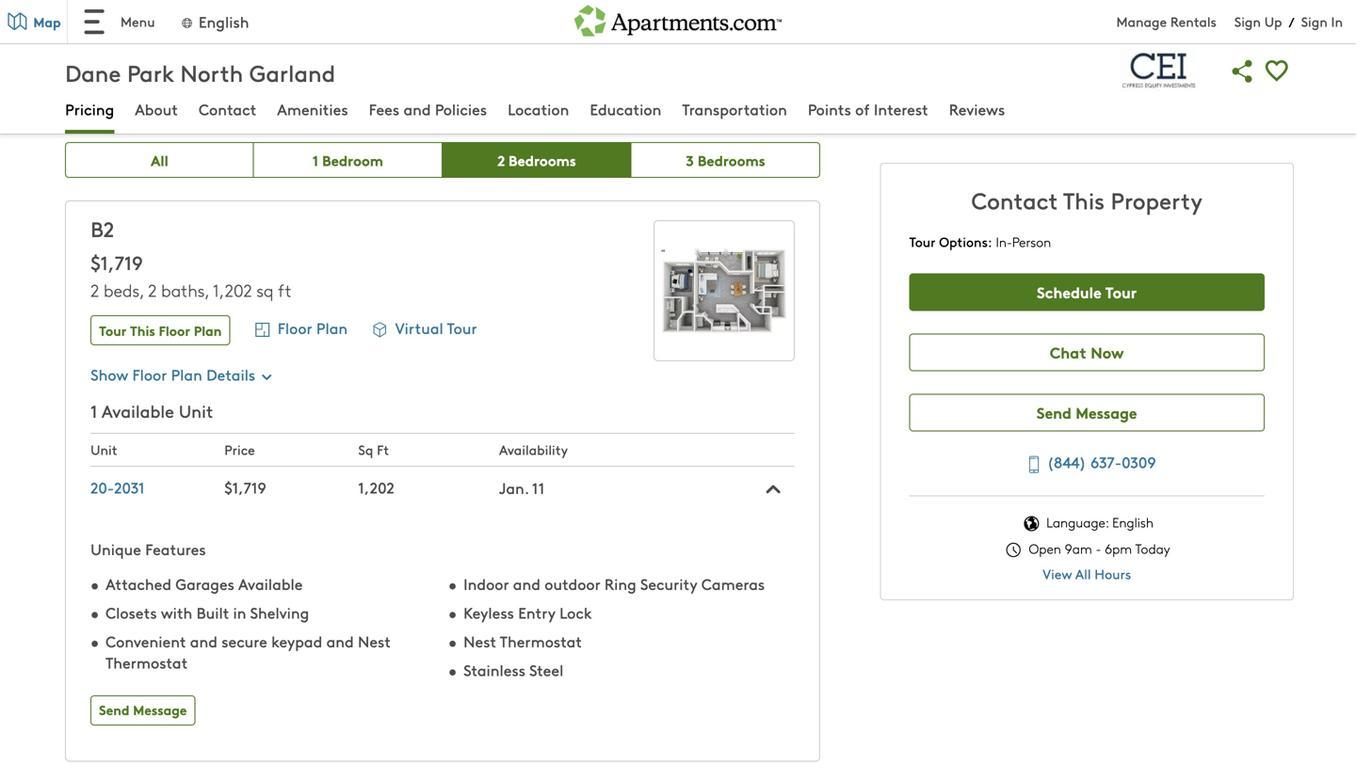 Task type: vqa. For each thing, say whether or not it's contained in the screenshot.
',' to the left
yes



Task type: locate. For each thing, give the bounding box(es) containing it.
view
[[1043, 565, 1072, 583]]

1 horizontal spatial 2
[[148, 279, 157, 302]]

1,202 left sq
[[213, 279, 252, 302]]

tour options: in-person
[[910, 233, 1052, 251]]

tour left the options:
[[910, 233, 936, 251]]

floor down ft
[[278, 317, 312, 338]]

1 vertical spatial $1,719
[[224, 477, 266, 498]]

cameras
[[702, 574, 765, 595]]

amenities
[[277, 98, 348, 120]]

contact button
[[199, 98, 257, 123]]

this for contact
[[1064, 185, 1105, 216]]

fees and policies button
[[369, 98, 487, 123]]

bedrooms inside button
[[698, 150, 766, 170]]

1 horizontal spatial nest
[[464, 631, 496, 652]]

0 vertical spatial $1,719
[[91, 250, 143, 276]]

1 vertical spatial message
[[133, 701, 187, 720]]

1 bedroom
[[313, 150, 383, 170]]

fees
[[369, 98, 400, 120]]

jan.
[[499, 478, 529, 499]]

jan. 11
[[499, 478, 545, 499]]

0 vertical spatial this
[[1064, 185, 1105, 216]]

2 pricing from the top
[[65, 98, 114, 120]]

2 bedrooms
[[498, 150, 576, 170]]

stainless
[[464, 660, 526, 681]]

all down the about button
[[151, 150, 168, 170]]

available down "show"
[[102, 400, 174, 423]]

menu button
[[68, 0, 170, 43]]

0 vertical spatial send
[[1037, 402, 1072, 423]]

tour this floor plan button
[[91, 316, 230, 346]]

reviews button
[[949, 98, 1005, 123]]

0 horizontal spatial nest
[[358, 631, 391, 652]]

unit
[[179, 400, 213, 423]]

2 sign from the left
[[1302, 12, 1328, 31]]

steel
[[529, 660, 564, 681]]

, left sq
[[205, 279, 209, 302]]

virtual
[[395, 317, 444, 338]]

1 vertical spatial all
[[1076, 565, 1091, 583]]

hours
[[1095, 565, 1132, 583]]

1 inside button
[[313, 150, 319, 170]]

contact down 'north'
[[199, 98, 257, 120]]

floor
[[189, 69, 254, 108], [278, 317, 312, 338], [159, 321, 190, 340], [132, 364, 167, 385]]

today
[[1136, 540, 1171, 558]]

9am
[[1065, 540, 1093, 558]]

1,202 down sq ft
[[358, 477, 395, 498]]

and up entry on the left
[[513, 574, 541, 595]]

1 horizontal spatial 1,202
[[358, 477, 395, 498]]

0 vertical spatial send message
[[1037, 402, 1138, 423]]

english up 'north'
[[199, 11, 249, 32]]

nest right the keypad
[[358, 631, 391, 652]]

sign in link
[[1302, 12, 1343, 31]]

1 horizontal spatial english
[[1113, 514, 1154, 532]]

bedrooms inside button
[[509, 150, 576, 170]]

0 horizontal spatial $1,719
[[91, 250, 143, 276]]

location button
[[508, 98, 569, 123]]

0 horizontal spatial 1
[[91, 400, 97, 423]]

0 vertical spatial send message button
[[910, 394, 1265, 432]]

1 horizontal spatial bedrooms
[[698, 150, 766, 170]]

of
[[856, 98, 870, 120]]

and inside indoor and outdoor ring security cameras keyless entry lock nest thermostat stainless steel
[[513, 574, 541, 595]]

send message down convenient
[[99, 701, 187, 720]]

1 horizontal spatial contact
[[972, 185, 1058, 216]]

thermostat inside attached garages available closets with built in shelving convenient and secure keypad and nest thermostat
[[106, 652, 188, 674]]

bedrooms
[[509, 150, 576, 170], [698, 150, 766, 170]]

bedrooms down 'location' button on the top left of the page
[[509, 150, 576, 170]]

unit
[[91, 441, 117, 459]]

floor plan
[[278, 317, 348, 338]]

share listing image
[[1226, 54, 1260, 89]]

1 horizontal spatial sign
[[1302, 12, 1328, 31]]

english up 6pm
[[1113, 514, 1154, 532]]

0 vertical spatial all
[[151, 150, 168, 170]]

attached
[[106, 574, 171, 595]]

lock
[[560, 602, 592, 624]]

and right fees
[[404, 98, 431, 120]]

1 horizontal spatial send message
[[1037, 402, 1138, 423]]

all down 9am
[[1076, 565, 1091, 583]]

reviews
[[949, 98, 1005, 120]]

$1,719
[[91, 250, 143, 276], [224, 477, 266, 498]]

0 horizontal spatial all
[[151, 150, 168, 170]]

1 horizontal spatial available
[[238, 574, 303, 595]]

1 for 1 available unit
[[91, 400, 97, 423]]

message down convenient
[[133, 701, 187, 720]]

0 horizontal spatial message
[[133, 701, 187, 720]]

send message button down convenient
[[91, 696, 195, 726]]

and inside "button"
[[404, 98, 431, 120]]

1 horizontal spatial send
[[1037, 402, 1072, 423]]

thermostat down entry on the left
[[500, 631, 582, 652]]

sq
[[257, 279, 274, 302]]

1 vertical spatial contact
[[972, 185, 1058, 216]]

0 horizontal spatial english
[[199, 11, 249, 32]]

send message button up (844) 637-0309 link
[[910, 394, 1265, 432]]

availability
[[499, 441, 568, 459]]

0 vertical spatial available
[[102, 400, 174, 423]]

1 nest from the left
[[358, 631, 391, 652]]

ft
[[377, 441, 389, 459]]

1 horizontal spatial thermostat
[[500, 631, 582, 652]]

0 horizontal spatial 2
[[91, 279, 99, 302]]

0309
[[1122, 452, 1157, 473]]

2 horizontal spatial 2
[[498, 150, 505, 170]]

tour
[[910, 233, 936, 251], [1106, 281, 1137, 303], [447, 317, 477, 338], [99, 321, 127, 340]]

send down convenient
[[99, 701, 130, 720]]

1 horizontal spatial this
[[1064, 185, 1105, 216]]

nest down 'keyless'
[[464, 631, 496, 652]]

1 left "bedroom"
[[313, 150, 319, 170]]

1 vertical spatial 1
[[91, 400, 97, 423]]

convenient
[[106, 631, 186, 652]]

available up shelving
[[238, 574, 303, 595]]

1 bedrooms from the left
[[509, 150, 576, 170]]

attached garages available closets with built in shelving convenient and secure keypad and nest thermostat
[[106, 574, 391, 674]]

0 vertical spatial message
[[1076, 402, 1138, 423]]

2 nest from the left
[[464, 631, 496, 652]]

tour inside button
[[99, 321, 127, 340]]

$1,719 down the price
[[224, 477, 266, 498]]

fees and policies
[[369, 98, 487, 120]]

chat
[[1050, 342, 1087, 363]]

1 vertical spatial 1,202
[[358, 477, 395, 498]]

send message up (844) 637-0309 link
[[1037, 402, 1138, 423]]

thermostat down closets
[[106, 652, 188, 674]]

points of interest
[[808, 98, 929, 120]]

$1,719 up beds
[[91, 250, 143, 276]]

schedule
[[1037, 281, 1102, 303]]

contact up in-
[[972, 185, 1058, 216]]

read
[[65, 10, 101, 32]]

ring
[[605, 574, 637, 595]]

tour right virtual
[[447, 317, 477, 338]]

send message button
[[910, 394, 1265, 432], [91, 696, 195, 726]]

send up (844)
[[1037, 402, 1072, 423]]

message
[[1076, 402, 1138, 423], [133, 701, 187, 720]]

1 pricing from the top
[[65, 69, 157, 108]]

chat now button
[[910, 334, 1265, 372]]

1 horizontal spatial message
[[1076, 402, 1138, 423]]

0 vertical spatial 1
[[313, 150, 319, 170]]

0 horizontal spatial bedrooms
[[509, 150, 576, 170]]

contact
[[199, 98, 257, 120], [972, 185, 1058, 216]]

1 horizontal spatial 1
[[313, 150, 319, 170]]

all
[[151, 150, 168, 170], [1076, 565, 1091, 583]]

, left baths
[[140, 279, 144, 302]]

schedule tour
[[1037, 281, 1137, 303]]

park
[[127, 57, 174, 88]]

all inside button
[[151, 150, 168, 170]]

thermostat
[[500, 631, 582, 652], [106, 652, 188, 674]]

0 horizontal spatial send message button
[[91, 696, 195, 726]]

1 horizontal spatial ,
[[205, 279, 209, 302]]

0 horizontal spatial ,
[[140, 279, 144, 302]]

0 horizontal spatial send
[[99, 701, 130, 720]]

0 horizontal spatial sign
[[1235, 12, 1261, 31]]

this down beds
[[130, 321, 155, 340]]

transportation
[[682, 98, 787, 120]]

all button
[[65, 142, 254, 178]]

indoor
[[464, 574, 509, 595]]

location
[[508, 98, 569, 120]]

this inside button
[[130, 321, 155, 340]]

and down built
[[190, 631, 218, 652]]

pricing for pricing button
[[65, 98, 114, 120]]

1 vertical spatial available
[[238, 574, 303, 595]]

message up 637-
[[1076, 402, 1138, 423]]

0 horizontal spatial 1,202
[[213, 279, 252, 302]]

amenities button
[[277, 98, 348, 123]]

features
[[145, 539, 206, 560]]

menu
[[121, 12, 155, 31]]

bedrooms right 3
[[698, 150, 766, 170]]

with
[[161, 602, 192, 624]]

in
[[233, 602, 246, 624]]

sign left the up
[[1235, 12, 1261, 31]]

send
[[1037, 402, 1072, 423], [99, 701, 130, 720]]

2 bedrooms from the left
[[698, 150, 766, 170]]

tour this floor plan
[[99, 321, 222, 340]]

2 inside button
[[498, 150, 505, 170]]

0 horizontal spatial this
[[130, 321, 155, 340]]

0 horizontal spatial available
[[102, 400, 174, 423]]

sign left in
[[1302, 12, 1328, 31]]

contact for contact this property
[[972, 185, 1058, 216]]

pricing
[[65, 69, 157, 108], [65, 98, 114, 120]]

0 vertical spatial 1,202
[[213, 279, 252, 302]]

options:
[[939, 233, 993, 251]]

1 vertical spatial this
[[130, 321, 155, 340]]

0 horizontal spatial contact
[[199, 98, 257, 120]]

tour down beds
[[99, 321, 127, 340]]

0 vertical spatial contact
[[199, 98, 257, 120]]

1 horizontal spatial send message button
[[910, 394, 1265, 432]]

this for tour
[[130, 321, 155, 340]]

0 horizontal spatial send message
[[99, 701, 187, 720]]

1 down "show"
[[91, 400, 97, 423]]

2 , from the left
[[205, 279, 209, 302]]

transportation button
[[682, 98, 787, 123]]

1,202
[[213, 279, 252, 302], [358, 477, 395, 498]]

0 horizontal spatial thermostat
[[106, 652, 188, 674]]

virtual tour button
[[369, 315, 477, 346]]

plans
[[262, 69, 334, 108]]

this left property
[[1064, 185, 1105, 216]]



Task type: describe. For each thing, give the bounding box(es) containing it.
closets
[[106, 602, 157, 624]]

garages
[[176, 574, 235, 595]]

about
[[135, 98, 178, 120]]

show floor plan details
[[91, 364, 255, 385]]

points
[[808, 98, 852, 120]]

pricing & floor plans
[[65, 69, 334, 108]]

637-
[[1091, 452, 1122, 473]]

built
[[197, 602, 229, 624]]

sign up link
[[1235, 12, 1283, 31]]

1 horizontal spatial all
[[1076, 565, 1091, 583]]

2 bedrooms button
[[443, 142, 632, 178]]

thermostat inside indoor and outdoor ring security cameras keyless entry lock nest thermostat stainless steel
[[500, 631, 582, 652]]

nest inside attached garages available closets with built in shelving convenient and secure keypad and nest thermostat
[[358, 631, 391, 652]]

manage
[[1117, 12, 1167, 31]]

bedrooms for 2 bedrooms
[[509, 150, 576, 170]]

available inside attached garages available closets with built in shelving convenient and secure keypad and nest thermostat
[[238, 574, 303, 595]]

north
[[180, 57, 243, 88]]

indoor and outdoor ring security cameras keyless entry lock nest thermostat stainless steel
[[464, 574, 765, 681]]

bedrooms for 3 bedrooms
[[698, 150, 766, 170]]

$1,719 inside b2 $1,719 2 beds , 2 baths , 1,202 sq ft
[[91, 250, 143, 276]]

read more
[[65, 10, 140, 32]]

3
[[686, 150, 694, 170]]

1 vertical spatial send
[[99, 701, 130, 720]]

b2 $1,719 2 beds , 2 baths , 1,202 sq ft
[[91, 214, 292, 302]]

education button
[[590, 98, 662, 123]]

pricing button
[[65, 98, 114, 123]]

map
[[33, 12, 61, 31]]

pricing for pricing & floor plans
[[65, 69, 157, 108]]

apartments.com logo image
[[575, 0, 782, 36]]

show
[[91, 364, 128, 385]]

interest
[[874, 98, 929, 120]]

english link
[[180, 11, 249, 32]]

&
[[164, 69, 182, 108]]

sq ft
[[358, 441, 389, 459]]

plan left virtual
[[316, 317, 348, 338]]

view all hours
[[1043, 565, 1132, 583]]

plan up unit
[[171, 364, 202, 385]]

outdoor
[[545, 574, 601, 595]]

up
[[1265, 12, 1283, 31]]

0 vertical spatial english
[[199, 11, 249, 32]]

and right the keypad
[[327, 631, 354, 652]]

unique
[[91, 539, 141, 560]]

dane
[[65, 57, 121, 88]]

property management company logo image
[[1121, 49, 1200, 91]]

dane park north garland
[[65, 57, 336, 88]]

in
[[1332, 12, 1343, 31]]

keyless
[[464, 602, 514, 624]]

6pm
[[1105, 540, 1133, 558]]

unique features
[[91, 539, 206, 560]]

(844) 637-0309
[[1048, 452, 1157, 473]]

contact for contact button
[[199, 98, 257, 120]]

1 , from the left
[[140, 279, 144, 302]]

1 horizontal spatial $1,719
[[224, 477, 266, 498]]

/
[[1289, 12, 1295, 31]]

2031
[[114, 477, 145, 498]]

1 bedroom button
[[254, 142, 443, 178]]

tour right schedule
[[1106, 281, 1137, 303]]

nest inside indoor and outdoor ring security cameras keyless entry lock nest thermostat stainless steel
[[464, 631, 496, 652]]

20-2031
[[91, 477, 145, 498]]

education
[[590, 98, 662, 120]]

1 sign from the left
[[1235, 12, 1261, 31]]

security
[[640, 574, 698, 595]]

sq
[[358, 441, 373, 459]]

floor down baths
[[159, 321, 190, 340]]

(844) 637-0309 link
[[1018, 449, 1157, 478]]

-
[[1096, 540, 1102, 558]]

language: english
[[1043, 514, 1154, 532]]

manage rentals sign up / sign in
[[1117, 12, 1343, 31]]

about button
[[135, 98, 178, 123]]

plan down baths
[[194, 321, 222, 340]]

keypad
[[271, 631, 322, 652]]

points of interest button
[[808, 98, 929, 123]]

beds
[[104, 279, 140, 302]]

3 bedrooms button
[[632, 142, 821, 178]]

shelving
[[250, 602, 309, 624]]

(844)
[[1048, 452, 1087, 473]]

ft
[[278, 279, 292, 302]]

chat now
[[1050, 342, 1124, 363]]

language:
[[1047, 514, 1109, 532]]

1 vertical spatial send message button
[[91, 696, 195, 726]]

floor up 1 available unit
[[132, 364, 167, 385]]

3 bedrooms
[[686, 150, 766, 170]]

1,202 inside b2 $1,719 2 beds , 2 baths , 1,202 sq ft
[[213, 279, 252, 302]]

price
[[224, 441, 255, 459]]

policies
[[435, 98, 487, 120]]

manage rentals link
[[1117, 12, 1235, 31]]

show floor plan details button
[[91, 364, 274, 385]]

1 vertical spatial english
[[1113, 514, 1154, 532]]

floor right &
[[189, 69, 254, 108]]

20-
[[91, 477, 114, 498]]

1 vertical spatial send message
[[99, 701, 187, 720]]

secure
[[222, 631, 267, 652]]

schedule tour button
[[910, 274, 1265, 311]]

1 available unit
[[91, 400, 213, 423]]

b2
[[91, 214, 114, 243]]

open
[[1029, 540, 1062, 558]]

1 for 1 bedroom
[[313, 150, 319, 170]]

details
[[206, 364, 255, 385]]

read more link
[[65, 10, 140, 32]]



